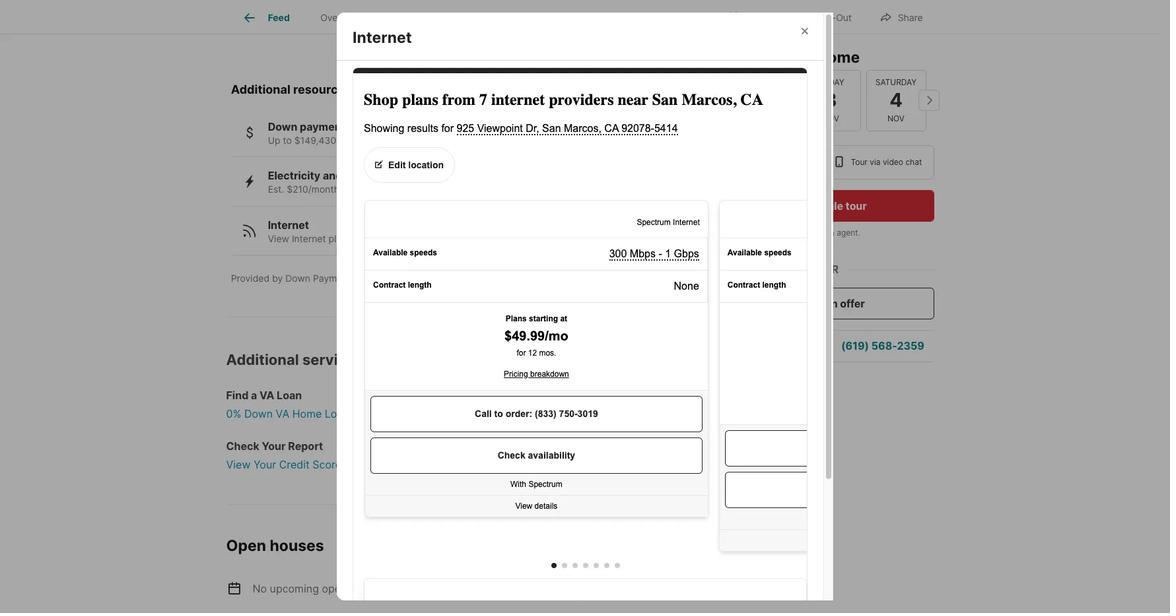 Task type: locate. For each thing, give the bounding box(es) containing it.
0 horizontal spatial tour
[[752, 48, 783, 66]]

1 nov from the left
[[823, 113, 840, 123]]

start an offer
[[797, 297, 865, 310]]

1 vertical spatial additional
[[226, 352, 299, 369]]

1 vertical spatial houses
[[350, 583, 386, 596]]

view inside check your report view your credit score
[[226, 459, 251, 472]]

schedule tour button
[[728, 190, 935, 221]]

houses up upcoming
[[270, 538, 324, 556]]

score
[[313, 459, 342, 472]]

0 vertical spatial internet
[[353, 28, 412, 47]]

this
[[787, 48, 815, 66], [747, 227, 761, 237], [473, 233, 489, 244]]

0 vertical spatial tour
[[752, 48, 783, 66]]

tour in person
[[755, 157, 811, 167]]

report
[[288, 440, 323, 454]]

person
[[784, 157, 811, 167]]

home right for
[[491, 233, 516, 244]]

0 horizontal spatial va
[[260, 389, 275, 403]]

available for internet
[[417, 233, 455, 244]]

2 horizontal spatial tour
[[851, 157, 868, 167]]

$210/month,
[[287, 184, 342, 195]]

None button
[[801, 70, 861, 131], [867, 70, 927, 131], [801, 70, 861, 131], [867, 70, 927, 131]]

0 vertical spatial additional
[[231, 83, 291, 97]]

va down loan
[[276, 408, 290, 421]]

video
[[883, 157, 904, 167]]

nov inside saturday 4 nov
[[888, 113, 905, 123]]

internet left plans
[[292, 233, 326, 244]]

solar
[[345, 169, 371, 183], [448, 184, 469, 195]]

solar up save on the left top of the page
[[345, 169, 371, 183]]

plans
[[329, 233, 352, 244]]

down
[[268, 120, 298, 133], [286, 273, 311, 284], [245, 408, 273, 421]]

0 horizontal spatial nov
[[823, 113, 840, 123]]

free,
[[741, 239, 758, 249]]

1 vertical spatial and
[[355, 233, 371, 244]]

tour for tour in person
[[755, 157, 773, 167]]

available down assistance
[[339, 135, 377, 146]]

nov inside friday 3 nov
[[823, 113, 840, 123]]

a inside find a va loan 0% down va home loans: get quote
[[251, 389, 257, 403]]

available for assistance
[[339, 135, 377, 146]]

internet for internet view internet plans and providers available for this home
[[268, 219, 309, 232]]

additional resources
[[231, 83, 352, 97]]

assistance
[[348, 120, 404, 133]]

home up 'friday'
[[818, 48, 860, 66]]

a
[[804, 227, 809, 237], [764, 339, 770, 352], [251, 389, 257, 403]]

tooltip
[[472, 0, 953, 70]]

x-out button
[[798, 3, 864, 30]]

0 vertical spatial your
[[262, 440, 286, 454]]

agent.
[[837, 227, 861, 237]]

0 horizontal spatial a
[[251, 389, 257, 403]]

1 vertical spatial down
[[286, 273, 311, 284]]

1 vertical spatial your
[[254, 459, 276, 472]]

with up anytime
[[786, 227, 802, 237]]

1 vertical spatial internet
[[268, 219, 309, 232]]

additional for additional resources
[[231, 83, 291, 97]]

1 horizontal spatial tour
[[846, 199, 867, 212]]

this inside tour this home with a redfin agent. it's free, cancel anytime
[[747, 227, 761, 237]]

internet
[[353, 28, 412, 47], [268, 219, 309, 232], [292, 233, 326, 244]]

va left loan
[[260, 389, 275, 403]]

(619) 568-2359
[[842, 339, 925, 352]]

tour inside option
[[851, 157, 868, 167]]

loan
[[277, 389, 302, 403]]

0 horizontal spatial home
[[491, 233, 516, 244]]

history
[[539, 12, 569, 23]]

tour for go
[[752, 48, 783, 66]]

0 vertical spatial houses
[[270, 538, 324, 556]]

a inside tour this home with a redfin agent. it's free, cancel anytime
[[804, 227, 809, 237]]

2 horizontal spatial a
[[804, 227, 809, 237]]

via
[[870, 157, 881, 167]]

view down check
[[226, 459, 251, 472]]

nov for 3
[[823, 113, 840, 123]]

home inside tour this home with a redfin agent. it's free, cancel anytime
[[763, 227, 784, 237]]

question
[[772, 339, 818, 352]]

check
[[226, 440, 260, 454]]

view
[[268, 233, 289, 244], [226, 459, 251, 472]]

1 horizontal spatial nov
[[888, 113, 905, 123]]

0 horizontal spatial available
[[339, 135, 377, 146]]

tour this home with a redfin agent. it's free, cancel anytime
[[728, 227, 861, 249]]

an
[[825, 297, 838, 310]]

down right "0%"
[[245, 408, 273, 421]]

1 horizontal spatial tour
[[755, 157, 773, 167]]

0 horizontal spatial houses
[[270, 538, 324, 556]]

with inside electricity and solar est. $210/month, save                  $210 with rooftop solar
[[392, 184, 411, 195]]

go tour this home
[[728, 48, 860, 66]]

2 vertical spatial down
[[245, 408, 273, 421]]

2 vertical spatial and
[[442, 273, 458, 284]]

tour left in
[[755, 157, 773, 167]]

additional
[[231, 83, 291, 97], [226, 352, 299, 369]]

tour
[[752, 48, 783, 66], [846, 199, 867, 212]]

0 horizontal spatial and
[[323, 169, 343, 183]]

tour for tour via video chat
[[851, 157, 868, 167]]

view your credit score link
[[226, 458, 715, 473]]

tour inside button
[[846, 199, 867, 212]]

this up free, at the top right
[[747, 227, 761, 237]]

provided
[[231, 273, 270, 284]]

overview tab
[[305, 2, 377, 34]]

property details tab
[[377, 2, 477, 34]]

find
[[226, 389, 249, 403]]

tour right go
[[752, 48, 783, 66]]

houses
[[270, 538, 324, 556], [350, 583, 386, 596]]

and inside electricity and solar est. $210/month, save                  $210 with rooftop solar
[[323, 169, 343, 183]]

nov
[[823, 113, 840, 123], [888, 113, 905, 123]]

tab list
[[226, 0, 660, 34]]

with
[[392, 184, 411, 195], [786, 227, 802, 237]]

1 vertical spatial with
[[786, 227, 802, 237]]

1 horizontal spatial with
[[786, 227, 802, 237]]

0 horizontal spatial solar
[[345, 169, 371, 183]]

get
[[361, 408, 379, 421]]

0 vertical spatial down
[[268, 120, 298, 133]]

0 vertical spatial view
[[268, 233, 289, 244]]

this inside internet view internet plans and providers available for this home
[[473, 233, 489, 244]]

1 horizontal spatial this
[[747, 227, 761, 237]]

1 horizontal spatial and
[[355, 233, 371, 244]]

advertisement
[[580, 393, 635, 403]]

it's
[[728, 239, 739, 249]]

and up '$210/month,'
[[323, 169, 343, 183]]

1 vertical spatial available
[[417, 233, 455, 244]]

feed
[[268, 12, 290, 23]]

tour up it's
[[728, 227, 745, 237]]

tour left via
[[851, 157, 868, 167]]

down right by
[[286, 273, 311, 284]]

or
[[824, 262, 839, 276]]

down inside find a va loan 0% down va home loans: get quote
[[245, 408, 273, 421]]

a right find
[[251, 389, 257, 403]]

2 vertical spatial a
[[251, 389, 257, 403]]

down up the to
[[268, 120, 298, 133]]

and inside internet view internet plans and providers available for this home
[[355, 233, 371, 244]]

4
[[890, 88, 903, 112]]

internet element
[[353, 12, 428, 47]]

available
[[339, 135, 377, 146], [417, 233, 455, 244]]

$210
[[368, 184, 389, 195]]

a for ask a question
[[764, 339, 770, 352]]

loans:
[[325, 408, 358, 421]]

va
[[260, 389, 275, 403], [276, 408, 290, 421]]

view up by
[[268, 233, 289, 244]]

0 vertical spatial and
[[323, 169, 343, 183]]

rooftop
[[413, 184, 445, 195]]

with inside tour this home with a redfin agent. it's free, cancel anytime
[[786, 227, 802, 237]]

solar right rooftop
[[448, 184, 469, 195]]

internet down est. in the top of the page
[[268, 219, 309, 232]]

a right "ask"
[[764, 339, 770, 352]]

1 horizontal spatial houses
[[350, 583, 386, 596]]

houses right the open
[[350, 583, 386, 596]]

saturday
[[876, 77, 917, 87]]

1 horizontal spatial solar
[[448, 184, 469, 195]]

providers
[[374, 233, 415, 244]]

0 horizontal spatial this
[[473, 233, 489, 244]]

1 horizontal spatial available
[[417, 233, 455, 244]]

internet down property
[[353, 28, 412, 47]]

2 horizontal spatial home
[[818, 48, 860, 66]]

home up cancel
[[763, 227, 784, 237]]

2 vertical spatial internet
[[292, 233, 326, 244]]

additional up up
[[231, 83, 291, 97]]

available left for
[[417, 233, 455, 244]]

your up credit
[[262, 440, 286, 454]]

&
[[514, 12, 520, 23]]

schedule tour
[[796, 199, 867, 212]]

internet inside internet element
[[353, 28, 412, 47]]

2 nov from the left
[[888, 113, 905, 123]]

1 horizontal spatial home
[[763, 227, 784, 237]]

tax
[[522, 12, 536, 23]]

tour up agent.
[[846, 199, 867, 212]]

1 vertical spatial va
[[276, 408, 290, 421]]

1 vertical spatial view
[[226, 459, 251, 472]]

0 horizontal spatial tour
[[728, 227, 745, 237]]

a up anytime
[[804, 227, 809, 237]]

and right plans
[[355, 233, 371, 244]]

list box containing tour in person
[[728, 145, 935, 179]]

list box
[[728, 145, 935, 179]]

available inside internet view internet plans and providers available for this home
[[417, 233, 455, 244]]

go
[[728, 48, 749, 66]]

0 vertical spatial with
[[392, 184, 411, 195]]

your
[[262, 440, 286, 454], [254, 459, 276, 472]]

cancel
[[760, 239, 785, 249]]

1 vertical spatial tour
[[846, 199, 867, 212]]

from
[[380, 135, 400, 146]]

tour inside tour this home with a redfin agent. it's free, cancel anytime
[[728, 227, 745, 237]]

schools
[[599, 12, 634, 23]]

details
[[433, 12, 462, 23]]

2 horizontal spatial this
[[787, 48, 815, 66]]

tour
[[755, 157, 773, 167], [851, 157, 868, 167], [728, 227, 745, 237]]

1 horizontal spatial view
[[268, 233, 289, 244]]

additional up find
[[226, 352, 299, 369]]

with right $210
[[392, 184, 411, 195]]

down inside down payment assistance up to $149,430 available from 15 programs
[[268, 120, 298, 133]]

schools tab
[[584, 2, 649, 34]]

this right for
[[473, 233, 489, 244]]

1 vertical spatial a
[[764, 339, 770, 352]]

available inside down payment assistance up to $149,430 available from 15 programs
[[339, 135, 377, 146]]

this down the x-out button
[[787, 48, 815, 66]]

0 vertical spatial available
[[339, 135, 377, 146]]

1 horizontal spatial a
[[764, 339, 770, 352]]

and right wattbuy,
[[442, 273, 458, 284]]

your down check
[[254, 459, 276, 472]]

share button
[[869, 3, 935, 30]]

0 horizontal spatial view
[[226, 459, 251, 472]]

saturday 4 nov
[[876, 77, 917, 123]]

0 vertical spatial a
[[804, 227, 809, 237]]

0 horizontal spatial with
[[392, 184, 411, 195]]

save
[[345, 184, 365, 195]]

resource,
[[354, 273, 397, 284]]

nov down 4
[[888, 113, 905, 123]]

nov down 3
[[823, 113, 840, 123]]

by
[[272, 273, 283, 284]]

payment
[[300, 120, 346, 133]]



Task type: vqa. For each thing, say whether or not it's contained in the screenshot.
button
yes



Task type: describe. For each thing, give the bounding box(es) containing it.
1 vertical spatial solar
[[448, 184, 469, 195]]

view inside internet view internet plans and providers available for this home
[[268, 233, 289, 244]]

next image
[[919, 90, 940, 111]]

open houses
[[226, 538, 324, 556]]

sale & tax history tab
[[477, 2, 584, 34]]

tour via video chat option
[[824, 145, 935, 179]]

to
[[283, 135, 292, 146]]

redfin
[[811, 227, 835, 237]]

0 vertical spatial solar
[[345, 169, 371, 183]]

friday 3 nov
[[818, 77, 845, 123]]

programs
[[415, 135, 457, 146]]

resources
[[293, 83, 352, 97]]

down payment assistance up to $149,430 available from 15 programs
[[268, 120, 457, 146]]

2 button
[[736, 69, 796, 132]]

ask
[[741, 339, 761, 352]]

offer
[[840, 297, 865, 310]]

up
[[268, 135, 281, 146]]

tour for schedule
[[846, 199, 867, 212]]

0 vertical spatial va
[[260, 389, 275, 403]]

internet for internet
[[353, 28, 412, 47]]

home
[[293, 408, 322, 421]]

x-
[[827, 12, 837, 23]]

services
[[303, 352, 364, 369]]

tab list containing feed
[[226, 0, 660, 34]]

provided by down payment resource, wattbuy, and allconnect
[[231, 273, 508, 284]]

1 horizontal spatial va
[[276, 408, 290, 421]]

chat
[[906, 157, 922, 167]]

start an offer button
[[728, 287, 935, 319]]

15
[[403, 135, 413, 146]]

wattbuy,
[[400, 273, 439, 284]]

additional services
[[226, 352, 364, 369]]

feed link
[[242, 10, 290, 26]]

x-out
[[827, 12, 852, 23]]

internet dialog
[[337, 12, 834, 614]]

out
[[837, 12, 852, 23]]

electricity
[[268, 169, 321, 183]]

home inside internet view internet plans and providers available for this home
[[491, 233, 516, 244]]

find a va loan 0% down va home loans: get quote
[[226, 389, 412, 421]]

additional for additional services
[[226, 352, 299, 369]]

(619)
[[842, 339, 869, 352]]

schedule
[[796, 199, 844, 212]]

start
[[797, 297, 823, 310]]

internet view internet plans and providers available for this home
[[268, 219, 516, 244]]

in
[[775, 157, 782, 167]]

nov for 4
[[888, 113, 905, 123]]

property details
[[392, 12, 462, 23]]

credit
[[279, 459, 310, 472]]

a for find a va loan 0% down va home loans: get quote
[[251, 389, 257, 403]]

2359
[[897, 339, 925, 352]]

for
[[458, 233, 470, 244]]

property
[[392, 12, 430, 23]]

favorite button
[[717, 3, 792, 30]]

est.
[[268, 184, 284, 195]]

sale
[[493, 12, 511, 23]]

upcoming
[[270, 583, 319, 596]]

check your report view your credit score
[[226, 440, 342, 472]]

2 horizontal spatial and
[[442, 273, 458, 284]]

sale & tax history
[[493, 12, 569, 23]]

3
[[825, 88, 838, 112]]

(619) 568-2359 link
[[842, 339, 925, 352]]

0%
[[226, 408, 242, 421]]

overview
[[321, 12, 362, 23]]

anytime
[[787, 239, 817, 249]]

ask a question link
[[741, 339, 818, 352]]

friday
[[818, 77, 845, 87]]

allconnect
[[461, 273, 508, 284]]

no upcoming open houses
[[253, 583, 386, 596]]

payment
[[313, 273, 351, 284]]

open
[[226, 538, 266, 556]]

no
[[253, 583, 267, 596]]

electricity and solar est. $210/month, save                  $210 with rooftop solar
[[268, 169, 469, 195]]

share
[[899, 12, 923, 23]]

$149,430
[[295, 135, 336, 146]]

568-
[[872, 339, 897, 352]]

favorite
[[746, 12, 781, 23]]



